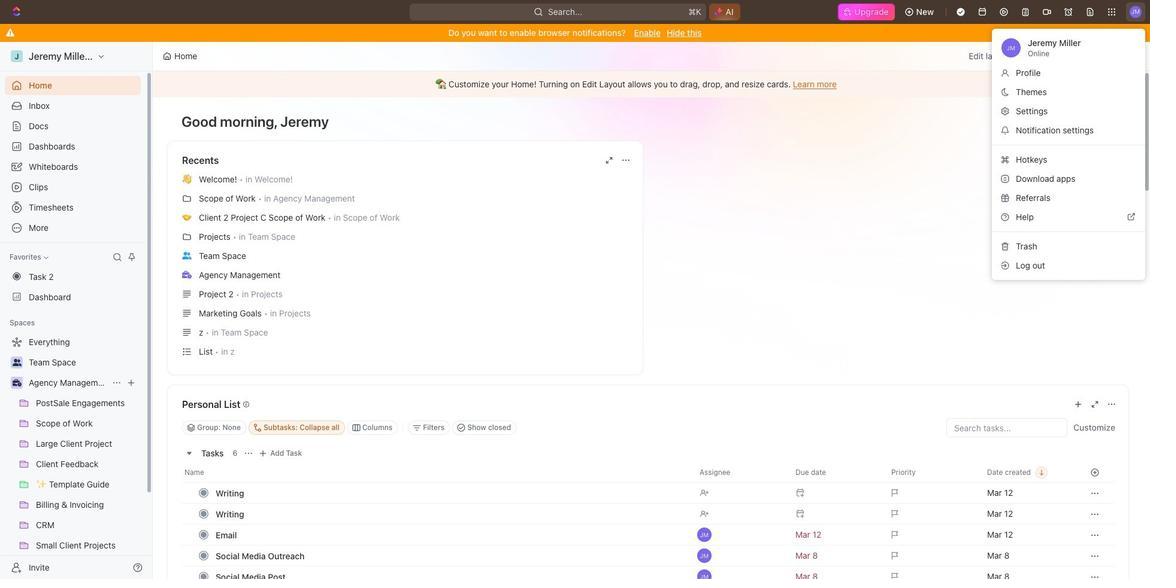 Task type: locate. For each thing, give the bounding box(es) containing it.
sidebar navigation
[[0, 42, 153, 580]]

business time image
[[182, 271, 192, 279], [12, 380, 21, 387]]

user group image
[[182, 252, 192, 260]]

0 horizontal spatial business time image
[[12, 380, 21, 387]]

1 horizontal spatial business time image
[[182, 271, 192, 279]]

1 vertical spatial business time image
[[12, 380, 21, 387]]



Task type: describe. For each thing, give the bounding box(es) containing it.
Search tasks... text field
[[947, 419, 1067, 437]]

0 vertical spatial business time image
[[182, 271, 192, 279]]

business time image inside the sidebar navigation
[[12, 380, 21, 387]]



Task type: vqa. For each thing, say whether or not it's contained in the screenshot.
Sidebar navigation
yes



